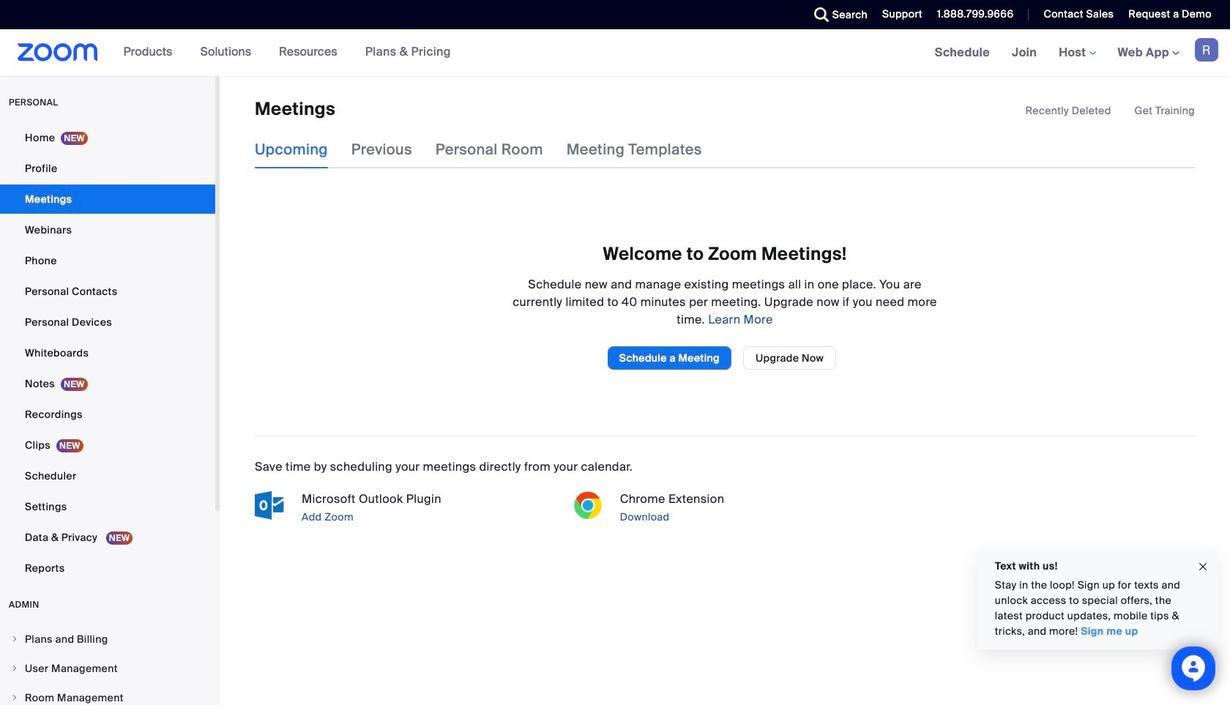 Task type: describe. For each thing, give the bounding box(es) containing it.
right image for first menu item from the bottom
[[10, 694, 19, 703]]

right image for 3rd menu item from the bottom of the admin menu menu in the left of the page
[[10, 635, 19, 644]]

profile picture image
[[1196, 38, 1219, 62]]

meetings navigation
[[924, 29, 1231, 77]]

personal menu menu
[[0, 123, 215, 585]]



Task type: locate. For each thing, give the bounding box(es) containing it.
1 vertical spatial menu item
[[0, 655, 215, 683]]

1 vertical spatial right image
[[10, 664, 19, 673]]

right image
[[10, 635, 19, 644], [10, 664, 19, 673], [10, 694, 19, 703]]

right image for 2nd menu item from the top of the admin menu menu in the left of the page
[[10, 664, 19, 673]]

tabs of meeting tab list
[[255, 131, 726, 169]]

1 right image from the top
[[10, 635, 19, 644]]

application
[[1026, 103, 1196, 118]]

3 right image from the top
[[10, 694, 19, 703]]

2 vertical spatial right image
[[10, 694, 19, 703]]

menu item
[[0, 626, 215, 653], [0, 655, 215, 683], [0, 684, 215, 705]]

banner
[[0, 29, 1231, 77]]

0 vertical spatial right image
[[10, 635, 19, 644]]

3 menu item from the top
[[0, 684, 215, 705]]

product information navigation
[[113, 29, 462, 76]]

admin menu menu
[[0, 626, 215, 705]]

1 menu item from the top
[[0, 626, 215, 653]]

0 vertical spatial menu item
[[0, 626, 215, 653]]

close image
[[1198, 559, 1209, 575]]

zoom logo image
[[18, 43, 98, 62]]

2 vertical spatial menu item
[[0, 684, 215, 705]]

2 right image from the top
[[10, 664, 19, 673]]

2 menu item from the top
[[0, 655, 215, 683]]



Task type: vqa. For each thing, say whether or not it's contained in the screenshot.
user.
no



